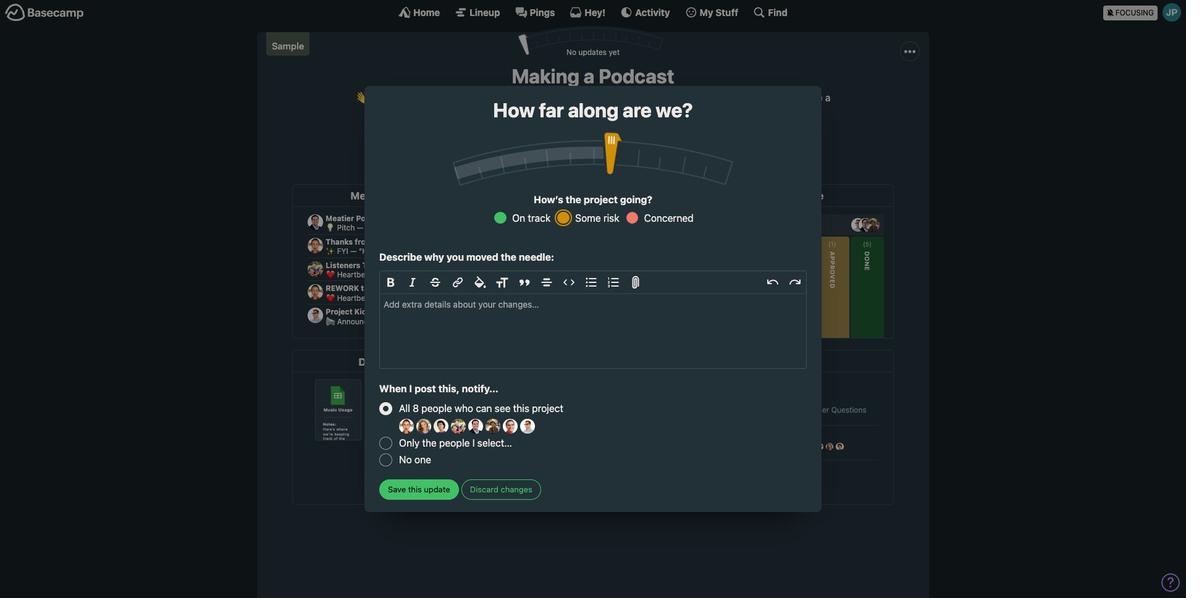Task type: vqa. For each thing, say whether or not it's contained in the screenshot.
general
no



Task type: locate. For each thing, give the bounding box(es) containing it.
0 horizontal spatial cheryl walters image
[[417, 419, 431, 434]]

pings
[[530, 6, 555, 18]]

jennifer young image
[[609, 140, 629, 159], [451, 419, 466, 434]]

jennifer young image left josh fiske icon
[[609, 140, 629, 159]]

victor cooper image
[[698, 140, 718, 159], [520, 419, 535, 434]]

cheryl walters image
[[565, 140, 585, 159], [417, 419, 431, 434]]

0 vertical spatial the
[[566, 194, 582, 205]]

to
[[479, 92, 488, 103], [642, 92, 651, 103]]

1 vertical spatial project
[[584, 194, 618, 205]]

Add extra details about your changes… text field
[[380, 294, 806, 368]]

people for the
[[439, 438, 470, 449]]

who
[[455, 403, 473, 414]]

and
[[593, 107, 610, 118]]

0 horizontal spatial project
[[445, 92, 476, 103]]

1 vertical spatial victor cooper image
[[520, 419, 535, 434]]

this
[[371, 92, 390, 103]]

all 8 people who can see this project
[[399, 403, 564, 414]]

people down when i post this, notify…
[[422, 403, 452, 414]]

how
[[493, 98, 535, 122]]

my
[[700, 6, 714, 18]]

on track
[[512, 212, 551, 224]]

0 vertical spatial victor cooper image
[[698, 140, 718, 159]]

are
[[623, 98, 652, 122]]

the up some risk "link"
[[566, 194, 582, 205]]

1 horizontal spatial to
[[642, 92, 651, 103]]

people for up
[[501, 144, 527, 154]]

the for how's the project going?
[[566, 194, 582, 205]]

moved from 0 to  out of 100 and marked green element
[[145, 112, 1083, 176]]

cheryl walters image right annie bryan image
[[565, 140, 585, 159]]

describe why you moved the needle:
[[379, 251, 554, 263]]

find button
[[754, 6, 788, 19]]

jared davis image up only the people i select…
[[434, 419, 449, 434]]

a
[[584, 64, 595, 88], [402, 92, 407, 103], [680, 92, 685, 103], [826, 92, 831, 103]]

some risk link
[[556, 210, 620, 226]]

0 horizontal spatial jennifer young image
[[451, 419, 466, 434]]

2 to from the left
[[642, 92, 651, 103]]

people
[[501, 144, 527, 154], [422, 403, 452, 414], [439, 438, 470, 449]]

2 vertical spatial the
[[422, 438, 437, 449]]

project
[[445, 92, 476, 103], [584, 194, 618, 205], [532, 403, 564, 414]]

cheryl walters image inside people on this project element
[[565, 140, 585, 159]]

needle:
[[519, 251, 554, 263]]

set up people
[[475, 144, 527, 154]]

1 vertical spatial jennifer young image
[[451, 419, 466, 434]]

2 vertical spatial project
[[532, 403, 564, 414]]

some
[[575, 212, 601, 224]]

0 vertical spatial project
[[445, 92, 476, 103]]

0 horizontal spatial to
[[479, 92, 488, 103]]

0 vertical spatial cheryl walters image
[[565, 140, 585, 159]]

sample
[[272, 40, 304, 51]]

jared davis image down and
[[587, 140, 607, 159]]

going?
[[620, 194, 653, 205]]

project up some risk
[[584, 194, 618, 205]]

jared davis image
[[587, 140, 607, 159], [434, 419, 449, 434]]

1 horizontal spatial jared davis image
[[587, 140, 607, 159]]

the up one
[[422, 438, 437, 449]]

jennifer young image up only the people i select…
[[451, 419, 466, 434]]

1 horizontal spatial project
[[532, 403, 564, 414]]

0 vertical spatial i
[[409, 383, 412, 394]]

cheryl walters image for annie bryan icon
[[417, 419, 431, 434]]

jennifer young image for josh fiske icon
[[609, 140, 629, 159]]

1 vertical spatial i
[[473, 438, 475, 449]]

1 vertical spatial jared davis image
[[434, 419, 449, 434]]

the right moved
[[501, 251, 517, 263]]

this
[[513, 403, 530, 414]]

the
[[566, 194, 582, 205], [501, 251, 517, 263], [422, 438, 437, 449]]

0 vertical spatial people
[[501, 144, 527, 154]]

people down josh fiske image on the left bottom of the page
[[439, 438, 470, 449]]

why
[[425, 251, 444, 263]]

showcase
[[490, 92, 535, 103]]

sample
[[410, 92, 442, 103]]

podcast
[[599, 64, 675, 88]]

you
[[447, 251, 464, 263]]

josh fiske image
[[632, 140, 651, 159]]

can
[[476, 403, 492, 414]]

0 horizontal spatial victor cooper image
[[520, 419, 535, 434]]

1 horizontal spatial cheryl walters image
[[565, 140, 585, 159]]

2 vertical spatial people
[[439, 438, 470, 449]]

all
[[399, 403, 410, 414]]

1 horizontal spatial jennifer young image
[[609, 140, 629, 159]]

stuff
[[716, 6, 739, 18]]

we?
[[656, 98, 693, 122]]

to left make
[[642, 92, 651, 103]]

0 vertical spatial jennifer young image
[[609, 140, 629, 159]]

0 horizontal spatial i
[[409, 383, 412, 394]]

victor cooper image right steve marsh image
[[520, 419, 535, 434]]

1 horizontal spatial victor cooper image
[[698, 140, 718, 159]]

i
[[409, 383, 412, 394], [473, 438, 475, 449]]

jared davis image for cheryl walters image corresponding to annie bryan icon
[[434, 419, 449, 434]]

find
[[768, 6, 788, 18]]

annie bryan image
[[399, 419, 414, 434]]

on track link
[[493, 210, 551, 226]]

project right this
[[532, 403, 564, 414]]

steve marsh image
[[676, 140, 696, 159]]

moved from 0 to  out of 100 and marked green image
[[603, 132, 623, 176]]

nicole katz image
[[654, 140, 674, 159]]

1 vertical spatial people
[[422, 403, 452, 414]]

rework.
[[756, 92, 800, 103]]

lineup link
[[455, 6, 500, 19]]

focusing button
[[1104, 0, 1187, 24]]

risk
[[604, 212, 620, 224]]

victor cooper image right steve marsh icon
[[698, 140, 718, 159]]

cheryl walters image right annie bryan icon
[[417, 419, 431, 434]]

jared davis image inside people on this project element
[[587, 140, 607, 159]]

people right up
[[501, 144, 527, 154]]

0 horizontal spatial the
[[422, 438, 437, 449]]

0 vertical spatial jared davis image
[[587, 140, 607, 159]]

the for only the people i select…
[[422, 438, 437, 449]]

cheryl walters image for annie bryan image
[[565, 140, 585, 159]]

concerned
[[644, 212, 694, 224]]

i down josh fiske image on the left bottom of the page
[[473, 438, 475, 449]]

1 horizontal spatial the
[[501, 251, 517, 263]]

to left showcase
[[479, 92, 488, 103]]

None submit
[[379, 480, 459, 500]]

1 horizontal spatial i
[[473, 438, 475, 449]]

0 horizontal spatial jared davis image
[[434, 419, 449, 434]]

use
[[574, 92, 590, 103]]

switch accounts image
[[5, 3, 84, 22]]

project right sample
[[445, 92, 476, 103]]

victor cooper image for steve marsh icon
[[698, 140, 718, 159]]

1 vertical spatial cheryl walters image
[[417, 419, 431, 434]]

i left post
[[409, 383, 412, 394]]

victor cooper image for steve marsh image
[[520, 419, 535, 434]]

👋
[[356, 92, 368, 103]]

2 horizontal spatial the
[[566, 194, 582, 205]]

select…
[[478, 438, 512, 449]]

only the people i select…
[[399, 438, 512, 449]]

people for 8
[[422, 403, 452, 414]]



Task type: describe. For each thing, give the bounding box(es) containing it.
hey! button
[[570, 6, 606, 19]]

jennifer young image for josh fiske image on the left bottom of the page
[[451, 419, 466, 434]]

we
[[558, 92, 571, 103]]

look
[[538, 107, 557, 118]]

pings button
[[515, 6, 555, 19]]

people on this project element
[[540, 130, 721, 162]]

main element
[[0, 0, 1187, 24]]

1 vertical spatial the
[[501, 251, 517, 263]]

changes
[[501, 485, 533, 494]]

steve marsh image
[[503, 419, 518, 434]]

track
[[528, 212, 551, 224]]

when i post this, notify…
[[379, 383, 499, 394]]

activity link
[[621, 6, 670, 19]]

when
[[379, 383, 407, 394]]

on
[[512, 212, 525, 224]]

no one
[[399, 455, 431, 466]]

home
[[413, 6, 440, 18]]

see
[[495, 403, 511, 414]]

podcast
[[688, 92, 724, 103]]

describe
[[379, 251, 422, 263]]

concerned link
[[625, 210, 694, 226]]

is
[[392, 92, 399, 103]]

lineup
[[470, 6, 500, 18]]

make
[[653, 92, 677, 103]]

2 horizontal spatial project
[[584, 194, 618, 205]]

some risk
[[575, 212, 620, 224]]

discard changes link
[[462, 480, 541, 500]]

home link
[[399, 6, 440, 19]]

jared davis image for cheryl walters image inside the people on this project element
[[587, 140, 607, 159]]

take
[[802, 92, 823, 103]]

discard
[[470, 485, 499, 494]]

how
[[537, 92, 556, 103]]

sample element
[[266, 32, 310, 55]]

how's the project going?
[[534, 194, 653, 205]]

making
[[512, 64, 580, 88]]

nicole katz image
[[486, 419, 501, 434]]

far
[[539, 98, 564, 122]]

no
[[399, 455, 412, 466]]

moved
[[466, 251, 499, 263]]

notify…
[[462, 383, 499, 394]]

8
[[413, 403, 419, 414]]

making a podcast 👋 this is a sample project to showcase how we use basecamp to make a podcast called rework. take a look around and explore!
[[356, 64, 831, 118]]

basecamp
[[592, 92, 639, 103]]

1 to from the left
[[479, 92, 488, 103]]

along
[[568, 98, 619, 122]]

focusing
[[1116, 8, 1154, 17]]

called
[[727, 92, 753, 103]]

a right "is"
[[402, 92, 407, 103]]

discard changes
[[470, 485, 533, 494]]

my stuff
[[700, 6, 739, 18]]

one
[[415, 455, 431, 466]]

this,
[[438, 383, 460, 394]]

only
[[399, 438, 420, 449]]

post
[[415, 383, 436, 394]]

explore!
[[613, 107, 649, 118]]

a up use
[[584, 64, 595, 88]]

hey!
[[585, 6, 606, 18]]

around
[[559, 107, 591, 118]]

a right make
[[680, 92, 685, 103]]

project inside making a podcast 👋 this is a sample project to showcase how we use basecamp to make a podcast called rework. take a look around and explore!
[[445, 92, 476, 103]]

my stuff button
[[685, 6, 739, 19]]

set
[[475, 144, 487, 154]]

annie bryan image
[[543, 140, 562, 159]]

set up people link
[[466, 140, 535, 160]]

james peterson image
[[1163, 3, 1182, 22]]

how's
[[534, 194, 564, 205]]

activity
[[636, 6, 670, 18]]

a right the 'take' in the top right of the page
[[826, 92, 831, 103]]

josh fiske image
[[468, 419, 483, 434]]

up
[[489, 144, 499, 154]]

how far along are we?
[[493, 98, 693, 122]]



